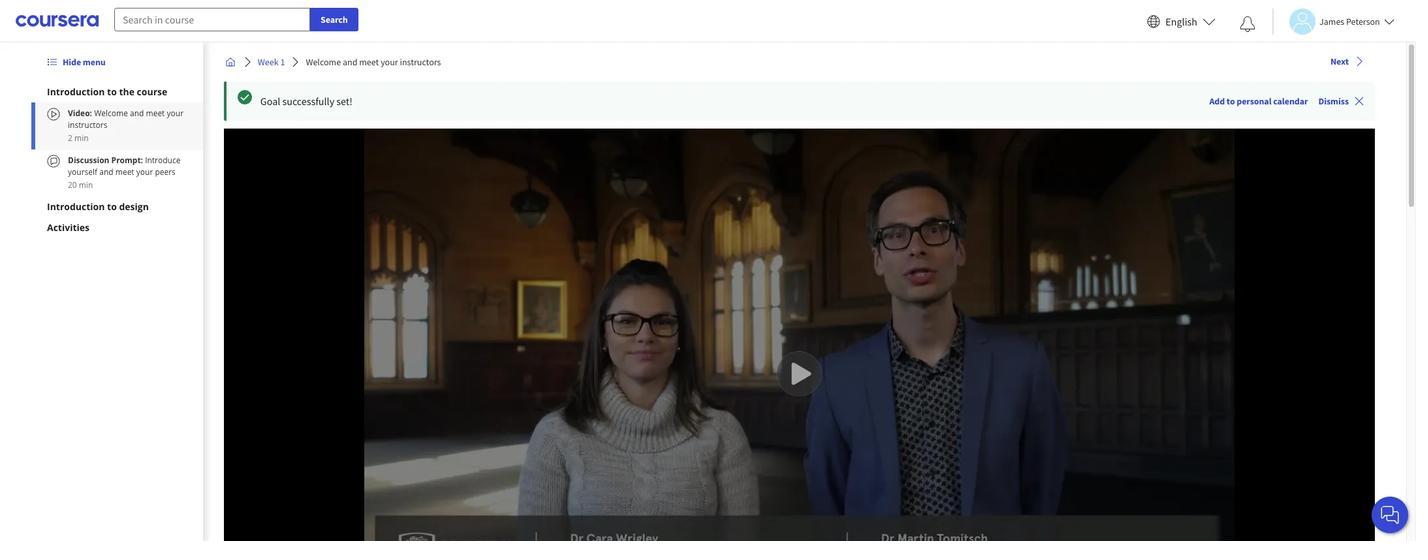 Task type: locate. For each thing, give the bounding box(es) containing it.
introduction up the video:
[[47, 86, 105, 98]]

to
[[107, 86, 117, 98], [1227, 95, 1235, 107], [107, 200, 117, 213]]

introduce
[[145, 155, 180, 166]]

min
[[74, 133, 89, 144], [79, 180, 93, 191]]

2 vertical spatial and
[[99, 167, 113, 178]]

1 vertical spatial instructors
[[68, 119, 107, 131]]

to right the add
[[1227, 95, 1235, 107]]

and up set! at top left
[[343, 56, 357, 68]]

activities
[[47, 221, 89, 234]]

2 horizontal spatial your
[[381, 56, 398, 68]]

successfully
[[282, 95, 334, 108]]

1 horizontal spatial and
[[130, 108, 144, 119]]

introduction
[[47, 86, 105, 98], [47, 200, 105, 213]]

to inside introduction to design dropdown button
[[107, 200, 117, 213]]

add
[[1210, 95, 1225, 107]]

hide menu button
[[42, 50, 111, 74]]

20 min
[[68, 180, 93, 191]]

1 horizontal spatial meet
[[146, 108, 165, 119]]

0 horizontal spatial meet
[[115, 167, 134, 178]]

goal
[[260, 95, 280, 108]]

0 horizontal spatial your
[[136, 167, 153, 178]]

to up activities dropdown button
[[107, 200, 117, 213]]

0 vertical spatial welcome and meet your instructors
[[306, 56, 441, 68]]

and down discussion prompt: at the top left
[[99, 167, 113, 178]]

discussion
[[68, 155, 109, 166]]

2 introduction from the top
[[47, 200, 105, 213]]

0 vertical spatial welcome
[[306, 56, 341, 68]]

1 vertical spatial min
[[79, 180, 93, 191]]

1 horizontal spatial welcome and meet your instructors
[[306, 56, 441, 68]]

1 vertical spatial welcome
[[94, 108, 128, 119]]

course
[[137, 86, 167, 98]]

to inside introduction to the course dropdown button
[[107, 86, 117, 98]]

0 horizontal spatial welcome
[[94, 108, 128, 119]]

and down the
[[130, 108, 144, 119]]

calendar
[[1273, 95, 1308, 107]]

min down 'yourself'
[[79, 180, 93, 191]]

welcome right 1
[[306, 56, 341, 68]]

to left the
[[107, 86, 117, 98]]

0 vertical spatial meet
[[359, 56, 379, 68]]

welcome and meet your instructors down the
[[68, 108, 184, 131]]

and
[[343, 56, 357, 68], [130, 108, 144, 119], [99, 167, 113, 178]]

and inside welcome and meet your instructors
[[130, 108, 144, 119]]

james
[[1320, 15, 1345, 27]]

0 vertical spatial and
[[343, 56, 357, 68]]

Search in course text field
[[114, 8, 310, 31]]

welcome and meet your instructors up set! at top left
[[306, 56, 441, 68]]

welcome
[[306, 56, 341, 68], [94, 108, 128, 119]]

prompt:
[[111, 155, 143, 166]]

1 introduction from the top
[[47, 86, 105, 98]]

week 1 link
[[253, 50, 290, 74]]

instructors
[[400, 56, 441, 68], [68, 119, 107, 131]]

week
[[258, 56, 279, 68]]

1 vertical spatial your
[[167, 108, 184, 119]]

1 vertical spatial introduction
[[47, 200, 105, 213]]

0 vertical spatial min
[[74, 133, 89, 144]]

1 vertical spatial and
[[130, 108, 144, 119]]

2 vertical spatial your
[[136, 167, 153, 178]]

0 vertical spatial introduction
[[47, 86, 105, 98]]

1 horizontal spatial your
[[167, 108, 184, 119]]

2 horizontal spatial and
[[343, 56, 357, 68]]

min right 2
[[74, 133, 89, 144]]

introduction to design
[[47, 200, 149, 213]]

0 horizontal spatial welcome and meet your instructors
[[68, 108, 184, 131]]

meet
[[359, 56, 379, 68], [146, 108, 165, 119], [115, 167, 134, 178]]

welcome inside welcome and meet your instructors
[[94, 108, 128, 119]]

introduce yourself and meet your peers
[[68, 155, 180, 178]]

1 vertical spatial meet
[[146, 108, 165, 119]]

to inside add to personal calendar button
[[1227, 95, 1235, 107]]

20
[[68, 180, 77, 191]]

2 vertical spatial meet
[[115, 167, 134, 178]]

welcome and meet your instructors
[[306, 56, 441, 68], [68, 108, 184, 131]]

introduction for introduction to the course
[[47, 86, 105, 98]]

peterson
[[1346, 15, 1380, 27]]

min for 2 min
[[74, 133, 89, 144]]

peers
[[155, 167, 176, 178]]

show notifications image
[[1240, 16, 1256, 32]]

1 horizontal spatial instructors
[[400, 56, 441, 68]]

2 horizontal spatial meet
[[359, 56, 379, 68]]

introduction down 20
[[47, 200, 105, 213]]

0 horizontal spatial instructors
[[68, 119, 107, 131]]

hide
[[63, 56, 81, 68]]

your
[[381, 56, 398, 68], [167, 108, 184, 119], [136, 167, 153, 178]]

introduction to the course
[[47, 86, 167, 98]]

dismiss
[[1319, 95, 1349, 107]]

welcome down "introduction to the course"
[[94, 108, 128, 119]]

0 horizontal spatial and
[[99, 167, 113, 178]]



Task type: describe. For each thing, give the bounding box(es) containing it.
welcome and meet your instructors link
[[301, 50, 446, 74]]

your inside welcome and meet your instructors
[[167, 108, 184, 119]]

1 vertical spatial welcome and meet your instructors
[[68, 108, 184, 131]]

coursera image
[[16, 11, 99, 32]]

menu
[[83, 56, 106, 68]]

and inside 'welcome and meet your instructors' link
[[343, 56, 357, 68]]

instructors inside welcome and meet your instructors
[[68, 119, 107, 131]]

chat with us image
[[1380, 505, 1401, 526]]

video:
[[68, 108, 94, 119]]

activities button
[[47, 221, 187, 234]]

0 vertical spatial instructors
[[400, 56, 441, 68]]

hide menu
[[63, 56, 106, 68]]

set!
[[337, 95, 353, 108]]

english
[[1166, 15, 1198, 28]]

english button
[[1142, 0, 1221, 42]]

1
[[280, 56, 285, 68]]

introduction to design button
[[47, 200, 187, 214]]

meet inside welcome and meet your instructors
[[146, 108, 165, 119]]

james peterson button
[[1273, 8, 1395, 34]]

yourself
[[68, 167, 97, 178]]

meet inside introduce yourself and meet your peers
[[115, 167, 134, 178]]

next
[[1331, 56, 1349, 67]]

0 vertical spatial your
[[381, 56, 398, 68]]

your inside introduce yourself and meet your peers
[[136, 167, 153, 178]]

next button
[[1325, 50, 1370, 73]]

2 min
[[68, 133, 89, 144]]

discussion prompt:
[[68, 155, 145, 166]]

min for 20 min
[[79, 180, 93, 191]]

add to personal calendar
[[1210, 95, 1308, 107]]

personal
[[1237, 95, 1272, 107]]

design
[[119, 200, 149, 213]]

add to personal calendar button
[[1204, 89, 1313, 113]]

and inside introduce yourself and meet your peers
[[99, 167, 113, 178]]

james peterson
[[1320, 15, 1380, 27]]

goal successfully set! element
[[224, 82, 1375, 121]]

search
[[321, 14, 348, 25]]

introduction to the course button
[[47, 86, 187, 99]]

to for the
[[107, 86, 117, 98]]

1 horizontal spatial welcome
[[306, 56, 341, 68]]

goal successfully set!
[[260, 95, 353, 108]]

to for personal
[[1227, 95, 1235, 107]]

the
[[119, 86, 135, 98]]

dismiss button
[[1313, 89, 1370, 113]]

2
[[68, 133, 72, 144]]

search button
[[310, 8, 358, 31]]

week 1
[[258, 56, 285, 68]]

to for design
[[107, 200, 117, 213]]

home image
[[225, 57, 236, 67]]

introduction for introduction to design
[[47, 200, 105, 213]]



Task type: vqa. For each thing, say whether or not it's contained in the screenshot.
bottommost Welcome and meet your instructors
yes



